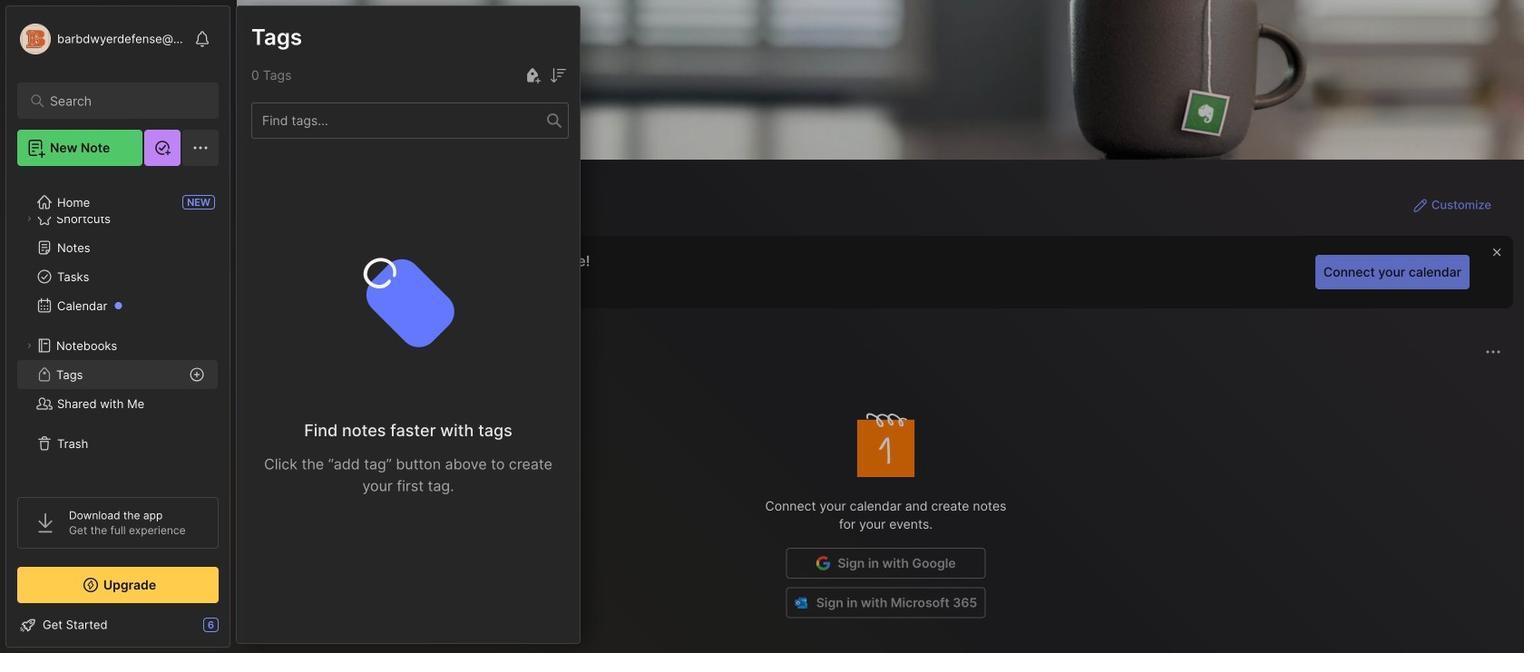 Task type: vqa. For each thing, say whether or not it's contained in the screenshot.
Started on the left of the page
no



Task type: locate. For each thing, give the bounding box(es) containing it.
Help and Learning task checklist field
[[6, 611, 230, 640]]

None search field
[[50, 90, 195, 112]]

tree
[[6, 177, 230, 481]]



Task type: describe. For each thing, give the bounding box(es) containing it.
expand notebooks image
[[24, 340, 34, 351]]

Account field
[[17, 21, 185, 57]]

main element
[[0, 0, 236, 653]]

sort options image
[[547, 65, 569, 86]]

Find tags… text field
[[252, 108, 547, 133]]

click to collapse image
[[229, 620, 243, 641]]

Sort field
[[547, 64, 569, 86]]

none search field inside main element
[[50, 90, 195, 112]]

Search text field
[[50, 93, 195, 110]]

create new tag image
[[522, 65, 543, 86]]

tree inside main element
[[6, 177, 230, 481]]



